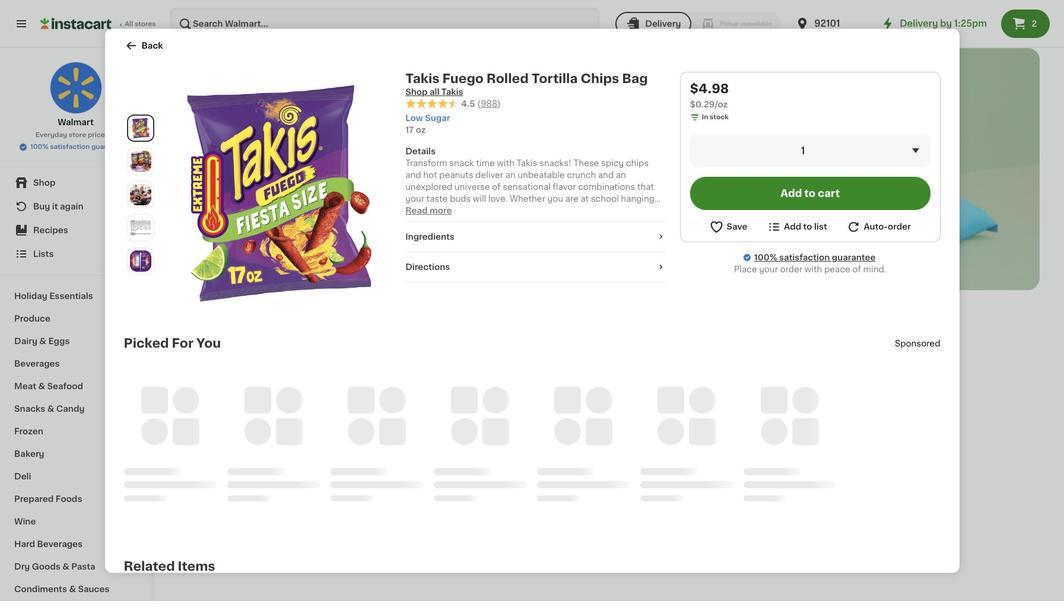 Task type: vqa. For each thing, say whether or not it's contained in the screenshot.
FRESHLY
no



Task type: describe. For each thing, give the bounding box(es) containing it.
save
[[727, 222, 748, 231]]

1
[[801, 145, 806, 155]]

list
[[815, 222, 828, 231]]

kendall
[[239, 160, 271, 168]]

place your order with peace of mind.
[[734, 265, 887, 273]]

foods
[[56, 495, 82, 504]]

directions button
[[406, 261, 666, 273]]

takis fuego rolled tortilla chips bag shop all takis
[[406, 72, 648, 96]]

cart
[[818, 188, 840, 198]]

2
[[1032, 20, 1038, 28]]

(299)
[[237, 472, 255, 479]]

save button
[[710, 219, 748, 234]]

buy
[[33, 202, 50, 211]]

fuego for takis fuego rolled tortilla chips bag shop all takis
[[443, 72, 484, 84]]

enlarge chips & dip takis fuego rolled tortilla chips bag nutrition (opens in a new tab) image
[[130, 250, 151, 271]]

shop inside takis fuego rolled tortilla chips bag shop all takis
[[406, 87, 428, 96]]

chips for takis fuego rolled tortilla chips bag shop all takis
[[581, 72, 619, 84]]

by
[[941, 19, 953, 28]]

read more button
[[406, 205, 452, 217]]

oz inside low sugar 17 oz
[[416, 126, 426, 134]]

everyday
[[35, 132, 67, 138]]

auto-
[[864, 222, 888, 231]]

92101
[[815, 19, 841, 28]]

more
[[430, 206, 452, 215]]

add for add to cart
[[781, 188, 803, 198]]

meat
[[14, 382, 36, 391]]

to for cart
[[805, 188, 816, 198]]

flamin'
[[193, 458, 223, 467]]

chips for takis fuego rolled tortilla chips bag
[[347, 447, 371, 455]]

bakery
[[14, 450, 44, 458]]

recipes link
[[7, 219, 144, 242]]

to for list
[[804, 222, 813, 231]]

condiments & sauces link
[[7, 578, 144, 601]]

condiments
[[14, 585, 67, 594]]

snacks for snacks
[[227, 124, 294, 141]]

delivery for delivery
[[646, 20, 681, 28]]

walmart link
[[50, 62, 102, 128]]

sauces
[[78, 585, 110, 594]]

92101 button
[[796, 7, 867, 40]]

parks
[[273, 160, 297, 168]]

your
[[760, 265, 779, 273]]

enlarge chips & dip takis fuego rolled tortilla chips bag ingredients (opens in a new tab) image
[[130, 217, 151, 238]]

edit items
[[367, 196, 421, 206]]

17 inside low sugar 17 oz
[[406, 126, 414, 134]]

essentials
[[49, 292, 93, 300]]

2 button
[[1002, 10, 1050, 38]]

you
[[196, 337, 221, 349]]

takis
[[442, 87, 463, 96]]

details
[[406, 147, 436, 155]]

17 oz
[[317, 470, 333, 476]]

seafood
[[47, 382, 83, 391]]

lists link
[[7, 242, 144, 266]]

goods
[[32, 563, 60, 571]]

cheetos cheese flavored snacks, flamin' hot, crunchy, party size
[[193, 435, 275, 479]]

place
[[734, 265, 758, 273]]

all stores link
[[40, 7, 157, 40]]

meat & seafood link
[[7, 375, 144, 398]]

store
[[69, 132, 86, 138]]

low
[[406, 114, 423, 122]]

rolled for takis fuego rolled tortilla chips bag shop all takis
[[487, 72, 529, 84]]

picked for you
[[124, 337, 221, 349]]

ingredients button
[[406, 231, 666, 243]]

in
[[702, 113, 709, 120]]

produce link
[[7, 308, 144, 330]]

oz for 17 oz
[[325, 470, 333, 476]]

delivery button
[[616, 12, 692, 36]]

flavored
[[193, 447, 229, 455]]

cheetos
[[193, 435, 228, 443]]

ingredients
[[406, 233, 455, 241]]

1 horizontal spatial 100% satisfaction guarantee
[[755, 253, 876, 261]]

takis for takis fuego rolled tortilla chips bag shop all takis
[[406, 72, 440, 84]]

all stores
[[125, 21, 156, 27]]

read
[[406, 206, 428, 215]]

1 vertical spatial satisfaction
[[780, 253, 830, 261]]

buy it again
[[33, 202, 84, 211]]

low sugar 17 oz
[[406, 114, 450, 134]]

prepared
[[14, 495, 54, 504]]

delivery for delivery by 1:25pm
[[900, 19, 939, 28]]

(988) button
[[478, 98, 501, 109]]

produce
[[14, 315, 50, 323]]

oz for 15 oz many in stock
[[202, 482, 210, 488]]

with
[[805, 265, 823, 273]]

walmart logo image
[[50, 62, 102, 114]]

for
[[172, 337, 194, 349]]

stores
[[135, 21, 156, 27]]

sugar
[[425, 114, 450, 122]]

add to list button
[[767, 219, 828, 234]]

spo
[[895, 339, 912, 347]]

shop link
[[7, 171, 144, 195]]

items
[[391, 196, 421, 206]]

0 horizontal spatial order
[[781, 265, 803, 273]]

guarantee inside "button"
[[91, 144, 126, 150]]

recipes
[[33, 226, 68, 235]]

bag for takis fuego rolled tortilla chips bag
[[373, 447, 390, 455]]

peace
[[825, 265, 851, 273]]

snacks & candy link
[[7, 398, 144, 420]]

dairy & eggs
[[14, 337, 70, 346]]

many
[[205, 494, 224, 500]]

kendall parks
[[239, 160, 297, 168]]

mind.
[[864, 265, 887, 273]]

1 horizontal spatial stock
[[710, 113, 729, 120]]



Task type: locate. For each thing, give the bounding box(es) containing it.
4.5 (988)
[[461, 99, 501, 108]]

satisfaction inside "button"
[[50, 144, 90, 150]]

100%
[[30, 144, 48, 150], [755, 253, 778, 261]]

0 vertical spatial beverages
[[14, 360, 60, 368]]

holiday essentials
[[14, 292, 93, 300]]

1 vertical spatial (988)
[[361, 460, 379, 467]]

fuego for takis fuego rolled tortilla chips bag
[[340, 435, 366, 443]]

0 vertical spatial takis
[[406, 72, 440, 84]]

1 vertical spatial bag
[[373, 447, 390, 455]]

stock
[[710, 113, 729, 120], [233, 494, 252, 500]]

1 vertical spatial shop
[[33, 179, 55, 187]]

rolled for takis fuego rolled tortilla chips bag
[[368, 435, 395, 443]]

& for condiments
[[69, 585, 76, 594]]

17 down low
[[406, 126, 414, 134]]

100% satisfaction guarantee link
[[755, 251, 876, 263]]

walmart
[[58, 118, 94, 126]]

1 horizontal spatial 17
[[406, 126, 414, 134]]

& left 'pasta'
[[62, 563, 69, 571]]

guarantee up of
[[832, 253, 876, 261]]

add to cart button
[[690, 176, 931, 210]]

0 vertical spatial shop
[[406, 87, 428, 96]]

add to list
[[784, 222, 828, 231]]

related
[[124, 560, 175, 572]]

1 horizontal spatial snacks
[[227, 124, 294, 141]]

1 vertical spatial 17
[[317, 470, 324, 476]]

enlarge chips & dip takis fuego rolled tortilla chips bag lifestyle (opens in a new tab) image
[[130, 183, 151, 205]]

0 vertical spatial oz
[[416, 126, 426, 134]]

bag down $4.98 element
[[373, 447, 390, 455]]

15 oz many in stock
[[193, 482, 252, 500]]

frozen link
[[7, 420, 144, 443]]

1 vertical spatial guarantee
[[832, 253, 876, 261]]

takis for takis fuego rolled tortilla chips bag
[[317, 435, 338, 443]]

bag for takis fuego rolled tortilla chips bag shop all takis
[[622, 72, 648, 84]]

rolled inside takis fuego rolled tortilla chips bag shop all takis
[[487, 72, 529, 84]]

oz
[[416, 126, 426, 134], [325, 470, 333, 476], [202, 482, 210, 488]]

1 vertical spatial rolled
[[368, 435, 395, 443]]

add left list at right
[[784, 222, 802, 231]]

$0.29/oz
[[690, 100, 728, 108]]

snacks for snacks & candy
[[14, 405, 45, 413]]

& left "sauces"
[[69, 585, 76, 594]]

chips inside takis fuego rolled tortilla chips bag shop all takis
[[581, 72, 619, 84]]

1 horizontal spatial rolled
[[487, 72, 529, 84]]

(988) down takis fuego rolled tortilla chips bag
[[361, 460, 379, 467]]

& left eggs on the left bottom
[[39, 337, 46, 346]]

$4.98 element
[[317, 418, 406, 433]]

0 horizontal spatial 100% satisfaction guarantee
[[30, 144, 126, 150]]

buy it again link
[[7, 195, 144, 219]]

holiday essentials link
[[7, 285, 144, 308]]

enlarge chips & dip takis fuego rolled tortilla chips bag hero (opens in a new tab) image
[[130, 117, 151, 138]]

$4.98 $0.29/oz
[[690, 82, 729, 108]]

0 horizontal spatial snacks
[[14, 405, 45, 413]]

0 vertical spatial 100%
[[30, 144, 48, 150]]

0 horizontal spatial rolled
[[368, 435, 395, 443]]

17
[[406, 126, 414, 134], [317, 470, 324, 476]]

1 horizontal spatial fuego
[[443, 72, 484, 84]]

details button
[[406, 145, 666, 157]]

takis up 17 oz
[[317, 435, 338, 443]]

rolled down $4.98 element
[[368, 435, 395, 443]]

takis inside takis fuego rolled tortilla chips bag shop all takis
[[406, 72, 440, 84]]

0 horizontal spatial shop
[[33, 179, 55, 187]]

it
[[52, 202, 58, 211]]

rolled up (988) 'button'
[[487, 72, 529, 84]]

1 horizontal spatial delivery
[[900, 19, 939, 28]]

0 vertical spatial 100% satisfaction guarantee
[[30, 144, 126, 150]]

100% up your
[[755, 253, 778, 261]]

0 vertical spatial add
[[781, 188, 803, 198]]

& for snacks
[[47, 405, 54, 413]]

enlarge chips & dip takis fuego rolled tortilla chips bag angle_top (opens in a new tab) image
[[130, 150, 151, 172]]

1 vertical spatial 100%
[[755, 253, 778, 261]]

(988) right 4.5
[[478, 99, 501, 108]]

0 vertical spatial tortilla
[[532, 72, 578, 84]]

1 horizontal spatial takis
[[406, 72, 440, 84]]

wine link
[[7, 511, 144, 533]]

1 vertical spatial 100% satisfaction guarantee
[[755, 253, 876, 261]]

&
[[39, 337, 46, 346], [38, 382, 45, 391], [47, 405, 54, 413], [62, 563, 69, 571], [69, 585, 76, 594]]

size
[[257, 470, 275, 479]]

guarantee down prices
[[91, 144, 126, 150]]

0 vertical spatial order
[[888, 222, 911, 231]]

snacks
[[227, 124, 294, 141], [14, 405, 45, 413]]

bag
[[622, 72, 648, 84], [373, 447, 390, 455]]

1 horizontal spatial oz
[[325, 470, 333, 476]]

to left cart at right top
[[805, 188, 816, 198]]

0 horizontal spatial bag
[[373, 447, 390, 455]]

2 vertical spatial oz
[[202, 482, 210, 488]]

chips & dip takis fuego rolled tortilla chips bag hero image
[[167, 81, 391, 306]]

stock inside 15 oz many in stock
[[233, 494, 252, 500]]

condiments & sauces
[[14, 585, 110, 594]]

again
[[60, 202, 84, 211]]

0 vertical spatial stock
[[710, 113, 729, 120]]

picked
[[124, 337, 169, 349]]

add for add to list
[[784, 222, 802, 231]]

1 vertical spatial beverages
[[37, 540, 83, 549]]

1 vertical spatial takis
[[317, 435, 338, 443]]

0 vertical spatial 17
[[406, 126, 414, 134]]

shop
[[406, 87, 428, 96], [33, 179, 55, 187]]

0 horizontal spatial oz
[[202, 482, 210, 488]]

5
[[200, 419, 208, 431]]

& for dairy
[[39, 337, 46, 346]]

1 vertical spatial chips
[[347, 447, 371, 455]]

prepared foods
[[14, 495, 82, 504]]

tortilla for takis fuego rolled tortilla chips bag shop all takis
[[532, 72, 578, 84]]

fuego inside takis fuego rolled tortilla chips bag
[[340, 435, 366, 443]]

takis inside takis fuego rolled tortilla chips bag
[[317, 435, 338, 443]]

beverages link
[[7, 353, 144, 375]]

hard
[[14, 540, 35, 549]]

0 vertical spatial (988)
[[478, 99, 501, 108]]

1 horizontal spatial 100%
[[755, 253, 778, 261]]

order inside button
[[888, 222, 911, 231]]

0 vertical spatial chips
[[581, 72, 619, 84]]

rolled inside takis fuego rolled tortilla chips bag
[[368, 435, 395, 443]]

delivery inside button
[[646, 20, 681, 28]]

beverages down dairy & eggs
[[14, 360, 60, 368]]

1 horizontal spatial shop
[[406, 87, 428, 96]]

dry goods & pasta
[[14, 563, 95, 571]]

17 down takis fuego rolled tortilla chips bag
[[317, 470, 324, 476]]

1 vertical spatial tortilla
[[317, 447, 345, 455]]

oz down takis fuego rolled tortilla chips bag
[[325, 470, 333, 476]]

15
[[193, 482, 200, 488]]

1 field
[[690, 134, 931, 167]]

tortilla
[[532, 72, 578, 84], [317, 447, 345, 455]]

1 vertical spatial to
[[804, 222, 813, 231]]

nsored
[[912, 339, 941, 347]]

of
[[853, 265, 862, 273]]

shop left all
[[406, 87, 428, 96]]

100% satisfaction guarantee up with
[[755, 253, 876, 261]]

hot,
[[225, 458, 243, 467]]

& left candy
[[47, 405, 54, 413]]

fuego inside takis fuego rolled tortilla chips bag shop all takis
[[443, 72, 484, 84]]

items
[[178, 560, 215, 572]]

100% satisfaction guarantee inside "button"
[[30, 144, 126, 150]]

1 horizontal spatial guarantee
[[832, 253, 876, 261]]

1 horizontal spatial satisfaction
[[780, 253, 830, 261]]

1 horizontal spatial order
[[888, 222, 911, 231]]

deli link
[[7, 466, 144, 488]]

0 vertical spatial rolled
[[487, 72, 529, 84]]

oz down low
[[416, 126, 426, 134]]

related items
[[124, 560, 215, 572]]

1 vertical spatial order
[[781, 265, 803, 273]]

party
[[233, 470, 255, 479]]

free
[[220, 406, 235, 412]]

all
[[125, 21, 133, 27]]

1 horizontal spatial bag
[[622, 72, 648, 84]]

to left list at right
[[804, 222, 813, 231]]

delivery by 1:25pm link
[[881, 17, 988, 31]]

0 horizontal spatial (988)
[[361, 460, 379, 467]]

chips inside takis fuego rolled tortilla chips bag
[[347, 447, 371, 455]]

delivery by 1:25pm
[[900, 19, 988, 28]]

candy
[[56, 405, 85, 413]]

bag inside takis fuego rolled tortilla chips bag shop all takis
[[622, 72, 648, 84]]

tortilla for takis fuego rolled tortilla chips bag
[[317, 447, 345, 455]]

1 horizontal spatial tortilla
[[532, 72, 578, 84]]

directions
[[406, 263, 450, 271]]

0 horizontal spatial satisfaction
[[50, 144, 90, 150]]

takis up all
[[406, 72, 440, 84]]

holiday
[[14, 292, 47, 300]]

all
[[430, 87, 440, 96]]

0 horizontal spatial takis
[[317, 435, 338, 443]]

0 vertical spatial to
[[805, 188, 816, 198]]

fuego up the takis
[[443, 72, 484, 84]]

instacart logo image
[[40, 17, 112, 31]]

0 horizontal spatial 17
[[317, 470, 324, 476]]

1 vertical spatial snacks
[[14, 405, 45, 413]]

& for meat
[[38, 382, 45, 391]]

bag down delivery button
[[622, 72, 648, 84]]

fuego down $4.98 element
[[340, 435, 366, 443]]

& right meat
[[38, 382, 45, 391]]

shop up buy
[[33, 179, 55, 187]]

bag inside takis fuego rolled tortilla chips bag
[[373, 447, 390, 455]]

0 horizontal spatial fuego
[[340, 435, 366, 443]]

1 vertical spatial stock
[[233, 494, 252, 500]]

rolled
[[487, 72, 529, 84], [368, 435, 395, 443]]

bakery link
[[7, 443, 144, 466]]

1 vertical spatial fuego
[[340, 435, 366, 443]]

tortilla inside takis fuego rolled tortilla chips bag shop all takis
[[532, 72, 578, 84]]

add up add to list button
[[781, 188, 803, 198]]

1 vertical spatial oz
[[325, 470, 333, 476]]

100% satisfaction guarantee
[[30, 144, 126, 150], [755, 253, 876, 261]]

beverages
[[14, 360, 60, 368], [37, 540, 83, 549]]

None search field
[[170, 7, 600, 40]]

4.5
[[461, 99, 475, 108]]

beverages up dry goods & pasta on the left bottom of the page
[[37, 540, 83, 549]]

1 horizontal spatial chips
[[581, 72, 619, 84]]

order
[[888, 222, 911, 231], [781, 265, 803, 273]]

0 vertical spatial snacks
[[227, 124, 294, 141]]

snacks up kendall
[[227, 124, 294, 141]]

gluten-
[[194, 406, 220, 412]]

100% down everyday
[[30, 144, 48, 150]]

service type group
[[616, 12, 782, 36]]

0 vertical spatial satisfaction
[[50, 144, 90, 150]]

satisfaction up the "place your order with peace of mind."
[[780, 253, 830, 261]]

oz inside 15 oz many in stock
[[202, 482, 210, 488]]

100% satisfaction guarantee button
[[18, 140, 133, 152]]

$ 5 48
[[195, 419, 218, 431]]

0 horizontal spatial chips
[[347, 447, 371, 455]]

(988)
[[478, 99, 501, 108], [361, 460, 379, 467]]

0 horizontal spatial 100%
[[30, 144, 48, 150]]

100% satisfaction guarantee down everyday store prices link
[[30, 144, 126, 150]]

snacks & candy
[[14, 405, 85, 413]]

frozen
[[14, 428, 43, 436]]

satisfaction down the everyday store prices
[[50, 144, 90, 150]]

0 vertical spatial guarantee
[[91, 144, 126, 150]]

0 horizontal spatial guarantee
[[91, 144, 126, 150]]

oz right 15
[[202, 482, 210, 488]]

add to cart
[[781, 188, 840, 198]]

0 vertical spatial bag
[[622, 72, 648, 84]]

0 horizontal spatial delivery
[[646, 20, 681, 28]]

1 vertical spatial add
[[784, 222, 802, 231]]

1 horizontal spatial (988)
[[478, 99, 501, 108]]

takis fuego rolled tortilla chips bag
[[317, 435, 395, 455]]

0 vertical spatial fuego
[[443, 72, 484, 84]]

2 horizontal spatial oz
[[416, 126, 426, 134]]

pasta
[[71, 563, 95, 571]]

auto-order button
[[847, 219, 911, 234]]

snacks,
[[231, 447, 263, 455]]

snacks up frozen
[[14, 405, 45, 413]]

tortilla inside takis fuego rolled tortilla chips bag
[[317, 447, 345, 455]]

in stock
[[702, 113, 729, 120]]

chips
[[581, 72, 619, 84], [347, 447, 371, 455]]

0 horizontal spatial stock
[[233, 494, 252, 500]]

0 horizontal spatial tortilla
[[317, 447, 345, 455]]

100% inside "button"
[[30, 144, 48, 150]]



